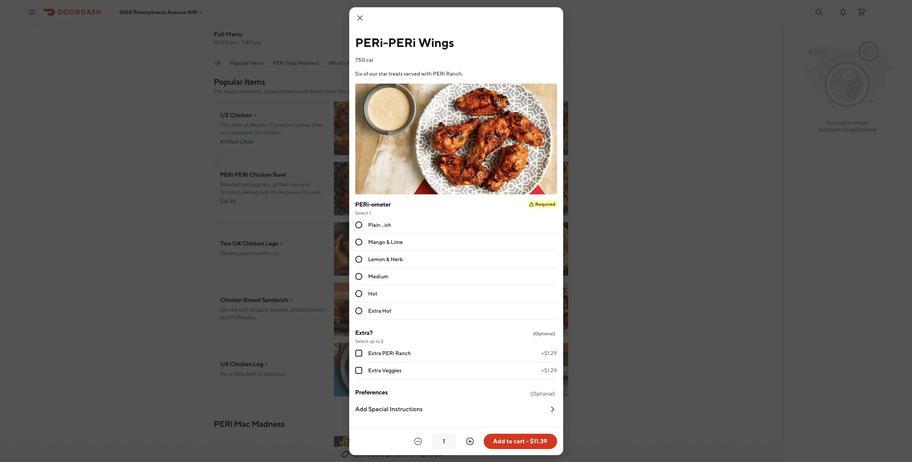 Task type: describe. For each thing, give the bounding box(es) containing it.
to inside your cart is empty add items to get started
[[845, 127, 850, 133]]

0 horizontal spatial 1/2
[[220, 112, 229, 119]]

empty
[[854, 120, 870, 126]]

1/2 chicken image
[[334, 101, 388, 156]]

breast for boneless
[[426, 115, 444, 123]]

roasted
[[220, 182, 240, 188]]

butterflied whole chicken breast with crispy skin. no bone about it!
[[401, 126, 506, 140]]

than
[[312, 122, 324, 128]]

items inside your cart is empty add items to get started
[[830, 127, 844, 133]]

items inside the popular items the most commonly ordered items and dishes from this store
[[284, 88, 298, 94]]

for a little dark 'n' delicious.
[[220, 371, 287, 377]]

treats for six of our star treats served with peri ranch.
[[389, 71, 403, 77]]

salads
[[541, 60, 557, 66]]

Medium radio
[[355, 273, 362, 280]]

our for six of our star treats served with peri ranch. $11.39
[[415, 303, 423, 309]]

extra veggies
[[368, 368, 402, 374]]

boneless breast
[[401, 115, 444, 123]]

grilled inside dig into 3 boneless thighs, flame-grilled with skin.
[[481, 186, 496, 192]]

avenue
[[167, 9, 186, 15]]

two 1/4 chicken legs image
[[334, 222, 388, 277]]

most
[[224, 88, 236, 94]]

popular for popular items
[[230, 60, 249, 66]]

1/2 chicken
[[220, 112, 252, 119]]

spicy
[[424, 357, 438, 364]]

of for six of our star treats served with peri ranch.
[[364, 71, 369, 77]]

perinaise.
[[230, 315, 256, 321]]

to inside extra? select up to 2
[[376, 339, 380, 344]]

with inside dig into 3 boneless thighs, flame-grilled with skin.
[[497, 186, 508, 192]]

plain...ish
[[368, 222, 392, 228]]

our inside first time at nando's? look no further than our signature 1/2 chicken. #1 most liked
[[220, 130, 228, 136]]

nw
[[188, 9, 198, 15]]

served with arugula, tomato, pickled onions and perinaise.
[[220, 307, 325, 321]]

your
[[239, 250, 250, 257]]

with inside six of our star treats served with peri ranch. $11.39
[[467, 303, 477, 309]]

extra hot
[[368, 308, 392, 314]]

#1
[[220, 139, 226, 145]]

first
[[220, 122, 231, 128]]

add special instructions
[[355, 406, 423, 413]]

peri mac madness button
[[273, 59, 320, 72]]

peri inside peri-peri chicken thighs, crunchy vegetables, sweet chilli jam, and cilantro yogurt.
[[415, 368, 427, 374]]

two 1/4 chicken legs
[[220, 240, 278, 247]]

your cart is empty add items to get started
[[819, 120, 877, 133]]

pm
[[254, 39, 262, 46]]

$11.39 inside six of our star treats served with peri ranch. $11.39
[[401, 319, 415, 325]]

about
[[434, 133, 449, 140]]

Plain...ish radio
[[355, 222, 362, 229]]

wings
[[419, 35, 454, 50]]

whole
[[428, 126, 443, 132]]

star for six of our star treats served with peri ranch.
[[379, 71, 388, 77]]

add for 1/2 chicken image
[[369, 142, 379, 148]]

3 chicken thighs
[[401, 176, 447, 183]]

Extra Hot radio
[[355, 308, 362, 315]]

time
[[232, 122, 243, 128]]

six for six of our star treats served with peri ranch.
[[355, 71, 363, 77]]

yogurt.
[[401, 383, 418, 389]]

peri peri chicken bowl roasted red peppers, grilled corn and hummus served over portuguese rice and arugula.
[[220, 171, 320, 203]]

treats for six of our star treats served with peri ranch. $11.39
[[434, 303, 448, 309]]

and up rice
[[301, 182, 310, 188]]

add for two 1/4 chicken legs image
[[369, 263, 379, 269]]

double your favorite cut.
[[220, 250, 280, 257]]

1/4 chicken leg
[[220, 361, 264, 368]]

tomato,
[[271, 307, 289, 313]]

1 vertical spatial get
[[386, 451, 395, 459]]

arugula,
[[250, 307, 270, 313]]

(optional) inside extra? group
[[533, 331, 556, 337]]

flame-
[[465, 186, 481, 192]]

0 horizontal spatial sweet
[[235, 446, 252, 453]]

to inside button
[[507, 438, 513, 445]]

'n'
[[257, 371, 263, 377]]

into
[[410, 186, 420, 192]]

2 vertical spatial bowl
[[280, 446, 293, 453]]

chicken breast sandwich
[[220, 297, 288, 304]]

peri chicken rainbow bowl
[[401, 232, 477, 239]]

1 vertical spatial peri mac madness
[[214, 420, 285, 429]]

rainbow
[[439, 232, 463, 239]]

our for six of our star treats served with peri ranch.
[[370, 71, 378, 77]]

peri inside extra? group
[[382, 351, 395, 357]]

0 vertical spatial 3
[[401, 176, 404, 183]]

1 vertical spatial hot
[[382, 308, 392, 314]]

- inside full menu 10:00 am - 7:40 pm
[[238, 39, 241, 46]]

dig
[[401, 186, 409, 192]]

arugula.
[[220, 197, 240, 203]]

grilled inside peri peri chicken bowl roasted red peppers, grilled corn and hummus served over portuguese rice and arugula.
[[273, 182, 288, 188]]

butterflied
[[401, 126, 427, 132]]

& for lime
[[387, 239, 390, 245]]

thighs
[[429, 176, 447, 183]]

mango
[[368, 239, 386, 245]]

peri peri chicken bowl image
[[334, 162, 388, 216]]

items for popular items the most commonly ordered items and dishes from this store
[[244, 77, 265, 87]]

ranch
[[396, 351, 411, 357]]

from
[[325, 88, 337, 94]]

chicken up chilli
[[439, 357, 462, 364]]

served for six of our star treats served with peri ranch.
[[404, 71, 421, 77]]

0 items, open order cart image
[[858, 7, 867, 17]]

star for six of our star treats served with peri ranch. $11.39
[[424, 303, 433, 309]]

new
[[347, 60, 358, 66]]

1 horizontal spatial sweet
[[401, 357, 418, 364]]

0 vertical spatial peri mac madness
[[273, 60, 320, 66]]

750
[[355, 57, 365, 63]]

$16.29
[[220, 198, 236, 205]]

1 vertical spatial 1/4
[[220, 361, 229, 368]]

peri-ometer group
[[355, 201, 557, 320]]

nando's favorites button
[[368, 59, 411, 72]]

leg
[[253, 361, 264, 368]]

peri-peri wings image
[[515, 283, 569, 337]]

1600 pennsylvania avenue nw
[[119, 9, 198, 15]]

medium
[[368, 274, 389, 280]]

wrap
[[463, 357, 478, 364]]

lemon & herb
[[368, 256, 403, 263]]

breast for chicken
[[244, 297, 261, 304]]

a
[[229, 371, 232, 377]]

2
[[381, 339, 384, 344]]

served inside peri peri chicken bowl roasted red peppers, grilled corn and hummus served over portuguese rice and arugula.
[[242, 189, 258, 195]]

peri-peri wings dialog
[[349, 7, 564, 456]]

1/2 inside first time at nando's? look no further than our signature 1/2 chicken. #1 most liked
[[253, 130, 261, 136]]

Current quantity is 1 number field
[[437, 438, 452, 446]]

started
[[860, 127, 877, 133]]

none checkbox inside extra? group
[[355, 367, 362, 374]]

of for six of our star treats served with peri ranch. $11.39
[[409, 303, 414, 309]]

peri- for peri-peri chicken thighs, crunchy vegetables, sweet chilli jam, and cilantro yogurt.
[[401, 368, 415, 374]]

increase quantity by 1 image
[[466, 437, 475, 446]]

what's
[[329, 60, 346, 66]]

750 cal
[[355, 57, 374, 63]]

most
[[227, 139, 239, 145]]

peri- for peri-ometer select 1
[[355, 201, 371, 208]]

1 vertical spatial up
[[419, 451, 427, 459]]

chicken left rainbow
[[415, 232, 438, 239]]

add for "boneless breast" image
[[549, 142, 560, 148]]

extra? group
[[355, 329, 557, 380]]

cart inside your cart is empty add items to get started
[[839, 120, 848, 126]]

peri-peri chicken thighs, crunchy vegetables, sweet chilli jam, and cilantro yogurt.
[[401, 368, 497, 389]]

1600 pennsylvania avenue nw button
[[119, 9, 204, 15]]

onions
[[309, 307, 325, 313]]

first time at nando's? look no further than our signature 1/2 chicken. #1 most liked
[[220, 122, 324, 145]]

salads & bowls
[[541, 60, 577, 66]]

0 horizontal spatial mac
[[234, 420, 250, 429]]

cut.
[[271, 250, 280, 257]]

is
[[849, 120, 853, 126]]

add special instructions button
[[355, 399, 557, 420]]

Mango & Lime radio
[[355, 239, 362, 246]]

cal
[[367, 57, 374, 63]]

add button for boneless breast
[[545, 139, 564, 151]]

spend $20, get 20% off up to $5
[[353, 451, 442, 459]]

dark
[[245, 371, 256, 377]]

chicken up double your favorite cut.
[[242, 240, 264, 247]]

none checkbox inside extra? group
[[355, 350, 362, 357]]

extra peri ranch
[[368, 351, 411, 357]]

sandwich
[[262, 297, 288, 304]]

chicken for breast
[[444, 126, 463, 132]]

bone
[[421, 133, 433, 140]]

close peri-peri wings image
[[355, 13, 365, 22]]



Task type: vqa. For each thing, say whether or not it's contained in the screenshot.
(176)
no



Task type: locate. For each thing, give the bounding box(es) containing it.
up left 2
[[370, 339, 375, 344]]

legs
[[266, 240, 278, 247]]

cart inside add to cart - $11.39 button
[[514, 438, 525, 445]]

with inside "butterflied whole chicken breast with crispy skin. no bone about it!"
[[481, 126, 491, 132]]

0 horizontal spatial cart
[[514, 438, 525, 445]]

our
[[370, 71, 378, 77], [220, 130, 228, 136], [415, 303, 423, 309]]

peri mac madness up peri sweet heat mac bowl at bottom
[[214, 420, 285, 429]]

star inside the peri-peri wings dialog
[[379, 71, 388, 77]]

skin.
[[401, 133, 411, 140], [401, 194, 411, 200]]

+$1.29 for extra veggies
[[542, 368, 557, 374]]

get left 20%
[[386, 451, 395, 459]]

1 +$1.29 from the top
[[542, 351, 557, 357]]

select left 1
[[355, 210, 369, 216]]

items down your
[[830, 127, 844, 133]]

and inside peri-peri chicken thighs, crunchy vegetables, sweet chilli jam, and cilantro yogurt.
[[469, 375, 478, 381]]

1 vertical spatial breast
[[244, 297, 261, 304]]

0 horizontal spatial up
[[370, 339, 375, 344]]

chicken up it!
[[444, 126, 463, 132]]

served inside the peri-peri wings dialog
[[404, 71, 421, 77]]

extra for extra hot
[[368, 308, 381, 314]]

& for bowls
[[558, 60, 561, 66]]

3 right into
[[421, 186, 424, 192]]

sweet & spicy chicken wrap image
[[515, 343, 569, 397]]

0 vertical spatial (optional)
[[533, 331, 556, 337]]

sweet
[[430, 375, 444, 381]]

madness up heat
[[252, 420, 285, 429]]

star
[[379, 71, 388, 77], [424, 303, 433, 309]]

0 vertical spatial star
[[379, 71, 388, 77]]

and down served
[[220, 315, 229, 321]]

open menu image
[[28, 7, 37, 17]]

sweet down ranch
[[401, 357, 418, 364]]

extra right extra hot radio
[[368, 308, 381, 314]]

treats inside the peri-peri wings dialog
[[389, 71, 403, 77]]

0 vertical spatial bowl
[[273, 171, 286, 179]]

& left "lime"
[[387, 239, 390, 245]]

two
[[220, 240, 231, 247]]

sweet & spicy chicken wrap
[[401, 357, 478, 364]]

this
[[338, 88, 347, 94]]

0 vertical spatial our
[[370, 71, 378, 77]]

extra inside peri-ometer group
[[368, 308, 381, 314]]

and inside the popular items the most commonly ordered items and dishes from this store
[[299, 88, 308, 94]]

select inside extra? select up to 2
[[355, 339, 369, 344]]

0 vertical spatial treats
[[389, 71, 403, 77]]

1600
[[119, 9, 132, 15]]

1 horizontal spatial get
[[851, 127, 859, 133]]

3
[[401, 176, 404, 183], [421, 186, 424, 192]]

heat
[[253, 446, 266, 453]]

1 horizontal spatial up
[[419, 451, 427, 459]]

1 horizontal spatial madness
[[298, 60, 320, 66]]

0 vertical spatial popular
[[230, 60, 249, 66]]

& left the bowls
[[558, 60, 561, 66]]

0 horizontal spatial treats
[[389, 71, 403, 77]]

breast up arugula,
[[244, 297, 261, 304]]

peri-peri wings
[[355, 35, 454, 50]]

dig into 3 boneless thighs, flame-grilled with skin.
[[401, 186, 508, 200]]

served for six of our star treats served with peri ranch. $11.39
[[449, 303, 466, 309]]

bowl right heat
[[280, 446, 293, 453]]

popular inside the popular items the most commonly ordered items and dishes from this store
[[214, 77, 243, 87]]

peri- up vegetables, on the bottom of page
[[401, 368, 415, 374]]

7:40
[[242, 39, 253, 46]]

0 vertical spatial -
[[238, 39, 241, 46]]

what's new
[[329, 60, 358, 66]]

0 horizontal spatial of
[[364, 71, 369, 77]]

1 vertical spatial bowl
[[464, 232, 477, 239]]

1 vertical spatial 1/2
[[253, 130, 261, 136]]

thighs, left flame-
[[447, 186, 464, 192]]

peri- inside peri-peri chicken thighs, crunchy vegetables, sweet chilli jam, and cilantro yogurt.
[[401, 368, 415, 374]]

six inside six of our star treats served with peri ranch. $11.39
[[401, 303, 408, 309]]

0 vertical spatial chicken
[[444, 126, 463, 132]]

1 horizontal spatial cart
[[839, 120, 848, 126]]

no
[[413, 133, 420, 140]]

veggies
[[382, 368, 402, 374]]

10:00
[[214, 39, 229, 46]]

further
[[295, 122, 311, 128]]

of inside six of our star treats served with peri ranch. $11.39
[[409, 303, 414, 309]]

peri- inside peri-ometer select 1
[[355, 201, 371, 208]]

served inside six of our star treats served with peri ranch. $11.39
[[449, 303, 466, 309]]

with
[[422, 71, 432, 77], [481, 126, 491, 132], [497, 186, 508, 192], [467, 303, 477, 309], [238, 307, 249, 313]]

1 horizontal spatial our
[[370, 71, 378, 77]]

up inside extra? select up to 2
[[370, 339, 375, 344]]

pickled
[[290, 307, 308, 313]]

bowl for rainbow
[[464, 232, 477, 239]]

star inside six of our star treats served with peri ranch. $11.39
[[424, 303, 433, 309]]

am
[[230, 39, 237, 46]]

red
[[241, 182, 249, 188]]

extra for extra peri ranch
[[368, 351, 381, 357]]

1 vertical spatial madness
[[252, 420, 285, 429]]

Hot radio
[[355, 290, 362, 297]]

0 vertical spatial thighs,
[[447, 186, 464, 192]]

peri chicken rainbow bowl image
[[515, 222, 569, 277]]

favorites
[[389, 60, 411, 66]]

ranch. inside the peri-peri wings dialog
[[447, 71, 463, 77]]

look
[[274, 122, 286, 128]]

add button
[[364, 139, 384, 151], [545, 139, 564, 151], [364, 199, 384, 211], [545, 199, 564, 211], [364, 260, 384, 272], [545, 260, 564, 272]]

served
[[220, 307, 237, 313]]

six right the extra hot
[[401, 303, 408, 309]]

0 horizontal spatial 3
[[401, 176, 404, 183]]

$11.39
[[401, 319, 415, 325], [530, 438, 548, 445]]

1 vertical spatial +$1.29
[[542, 368, 557, 374]]

salads & bowls button
[[541, 59, 577, 72]]

ranch. right the extra hot
[[401, 310, 417, 316]]

sweet left heat
[[235, 446, 252, 453]]

1 vertical spatial chicken
[[428, 368, 447, 374]]

0 vertical spatial served
[[404, 71, 421, 77]]

and left dishes
[[299, 88, 308, 94]]

thighs, up chilli
[[448, 368, 465, 374]]

1 vertical spatial $11.39
[[530, 438, 548, 445]]

chicken
[[230, 112, 252, 119], [249, 171, 272, 179], [405, 176, 427, 183], [415, 232, 438, 239], [242, 240, 264, 247], [220, 297, 243, 304], [439, 357, 462, 364], [230, 361, 252, 368]]

extra?
[[355, 329, 373, 337]]

chicken breast sandwich image
[[334, 283, 388, 337]]

ranch. down wings
[[447, 71, 463, 77]]

and right rice
[[311, 189, 320, 195]]

2 vertical spatial extra
[[368, 368, 381, 374]]

of inside the peri-peri wings dialog
[[364, 71, 369, 77]]

boneless
[[401, 115, 425, 123]]

thighs, inside dig into 3 boneless thighs, flame-grilled with skin.
[[447, 186, 464, 192]]

our inside the peri-peri wings dialog
[[370, 71, 378, 77]]

add inside button
[[355, 406, 367, 413]]

None checkbox
[[355, 367, 362, 374]]

+$1.29 for extra peri ranch
[[542, 351, 557, 357]]

0 vertical spatial +$1.29
[[542, 351, 557, 357]]

1/2 up first
[[220, 112, 229, 119]]

& left 'spicy'
[[419, 357, 422, 364]]

1 vertical spatial mac
[[234, 420, 250, 429]]

off
[[410, 451, 418, 459]]

0 vertical spatial items
[[284, 88, 298, 94]]

1 horizontal spatial served
[[404, 71, 421, 77]]

1 horizontal spatial 1/2
[[253, 130, 261, 136]]

- inside button
[[527, 438, 529, 445]]

1 vertical spatial skin.
[[401, 194, 411, 200]]

popular for popular items the most commonly ordered items and dishes from this store
[[214, 77, 243, 87]]

0 horizontal spatial -
[[238, 39, 241, 46]]

instructions
[[390, 406, 423, 413]]

1 vertical spatial popular
[[214, 77, 243, 87]]

boneless
[[425, 186, 446, 192]]

bowl inside peri peri chicken bowl roasted red peppers, grilled corn and hummus served over portuguese rice and arugula.
[[273, 171, 286, 179]]

peppers,
[[251, 182, 272, 188]]

1 vertical spatial 3
[[421, 186, 424, 192]]

skin. down dig
[[401, 194, 411, 200]]

of right the extra hot
[[409, 303, 414, 309]]

it!
[[450, 133, 455, 140]]

get down is
[[851, 127, 859, 133]]

0 vertical spatial mac
[[286, 60, 297, 66]]

scroll menu navigation right image
[[560, 60, 566, 66]]

six down "new"
[[355, 71, 363, 77]]

0 horizontal spatial $11.39
[[401, 319, 415, 325]]

1 horizontal spatial mac
[[267, 446, 279, 453]]

the
[[214, 88, 223, 94]]

mac up the popular items the most commonly ordered items and dishes from this store
[[286, 60, 297, 66]]

3 up dig
[[401, 176, 404, 183]]

six of our star treats served with peri ranch. $11.39
[[401, 303, 491, 325]]

add for peri chicken rainbow bowl image
[[549, 263, 560, 269]]

chicken inside "butterflied whole chicken breast with crispy skin. no bone about it!"
[[444, 126, 463, 132]]

peri- up 1
[[355, 201, 371, 208]]

boneless breast image
[[515, 101, 569, 156]]

add button for 1/2 chicken
[[364, 139, 384, 151]]

0 vertical spatial of
[[364, 71, 369, 77]]

0 vertical spatial select
[[355, 210, 369, 216]]

and down crunchy
[[469, 375, 478, 381]]

chicken up served
[[220, 297, 243, 304]]

& for spicy
[[419, 357, 422, 364]]

add inside button
[[494, 438, 506, 445]]

& inside the salads & bowls button
[[558, 60, 561, 66]]

0 vertical spatial hot
[[368, 291, 378, 297]]

2 vertical spatial served
[[449, 303, 466, 309]]

chicken up peppers,
[[249, 171, 272, 179]]

to
[[845, 127, 850, 133], [376, 339, 380, 344], [507, 438, 513, 445], [428, 451, 434, 459]]

0 horizontal spatial grilled
[[273, 182, 288, 188]]

get
[[851, 127, 859, 133], [386, 451, 395, 459]]

madness left what's
[[298, 60, 320, 66]]

breast up whole
[[426, 115, 444, 123]]

1 skin. from the top
[[401, 133, 411, 140]]

& left herb at the bottom of the page
[[386, 256, 390, 263]]

special
[[369, 406, 389, 413]]

add to cart - $11.39
[[494, 438, 548, 445]]

liked
[[240, 139, 253, 145]]

items up commonly
[[244, 77, 265, 87]]

peri- up cal
[[355, 35, 388, 50]]

herb
[[391, 256, 403, 263]]

1 horizontal spatial hot
[[382, 308, 392, 314]]

1 vertical spatial extra
[[368, 351, 381, 357]]

extra? select up to 2
[[355, 329, 384, 344]]

0 vertical spatial cart
[[839, 120, 848, 126]]

2 horizontal spatial our
[[415, 303, 423, 309]]

1 extra from the top
[[368, 308, 381, 314]]

1 horizontal spatial breast
[[426, 115, 444, 123]]

0 vertical spatial madness
[[298, 60, 320, 66]]

1 vertical spatial our
[[220, 130, 228, 136]]

2 select from the top
[[355, 339, 369, 344]]

extra left veggies
[[368, 368, 381, 374]]

2 extra from the top
[[368, 351, 381, 357]]

hot right extra hot radio
[[382, 308, 392, 314]]

extra for extra veggies
[[368, 368, 381, 374]]

peri inside six of our star treats served with peri ranch. $11.39
[[478, 303, 491, 309]]

full
[[214, 31, 225, 38]]

3 extra from the top
[[368, 368, 381, 374]]

1 vertical spatial treats
[[434, 303, 448, 309]]

0 vertical spatial $11.39
[[401, 319, 415, 325]]

chicken up little
[[230, 361, 252, 368]]

notification bell image
[[839, 7, 849, 17]]

chicken up time
[[230, 112, 252, 119]]

six
[[355, 71, 363, 77], [401, 303, 408, 309]]

1 vertical spatial items
[[830, 127, 844, 133]]

$5
[[435, 451, 442, 459]]

get inside your cart is empty add items to get started
[[851, 127, 859, 133]]

0 vertical spatial breast
[[426, 115, 444, 123]]

pennsylvania
[[133, 9, 166, 15]]

1 vertical spatial items
[[244, 77, 265, 87]]

mac inside button
[[286, 60, 297, 66]]

2 horizontal spatial mac
[[286, 60, 297, 66]]

hot right hot radio
[[368, 291, 378, 297]]

items right ordered
[[284, 88, 298, 94]]

0 horizontal spatial 1/4
[[220, 361, 229, 368]]

popular inside button
[[230, 60, 249, 66]]

hot
[[368, 291, 378, 297], [382, 308, 392, 314]]

items inside button
[[250, 60, 264, 66]]

bowls
[[562, 60, 577, 66]]

add button for two 1/4 chicken legs
[[364, 260, 384, 272]]

six for six of our star treats served with peri ranch. $11.39
[[401, 303, 408, 309]]

0 vertical spatial 1/2
[[220, 112, 229, 119]]

select down extra?
[[355, 339, 369, 344]]

1 vertical spatial (optional)
[[531, 391, 556, 397]]

0 vertical spatial ranch.
[[447, 71, 463, 77]]

our inside six of our star treats served with peri ranch. $11.39
[[415, 303, 423, 309]]

1 vertical spatial peri-
[[355, 201, 371, 208]]

0 vertical spatial 1/4
[[232, 240, 241, 247]]

add inside your cart is empty add items to get started
[[819, 127, 829, 133]]

2 vertical spatial peri-
[[401, 368, 415, 374]]

peri sweet heat mac bowl image
[[334, 436, 388, 463]]

popular items button
[[230, 59, 264, 72]]

mac up peri sweet heat mac bowl at bottom
[[234, 420, 250, 429]]

bowl right rainbow
[[464, 232, 477, 239]]

mac right heat
[[267, 446, 279, 453]]

0 horizontal spatial six
[[355, 71, 363, 77]]

of
[[364, 71, 369, 77], [409, 303, 414, 309]]

peri mac madness up the popular items the most commonly ordered items and dishes from this store
[[273, 60, 320, 66]]

add button for 3 chicken thighs
[[545, 199, 564, 211]]

1 vertical spatial -
[[527, 438, 529, 445]]

peri- for peri-peri wings
[[355, 35, 388, 50]]

six inside the peri-peri wings dialog
[[355, 71, 363, 77]]

chicken up sweet
[[428, 368, 447, 374]]

popular
[[230, 60, 249, 66], [214, 77, 243, 87]]

1/4 chicken leg image
[[334, 343, 388, 397]]

skin. left no
[[401, 133, 411, 140]]

3 chicken thighs image
[[515, 162, 569, 216]]

0 vertical spatial extra
[[368, 308, 381, 314]]

add
[[819, 127, 829, 133], [369, 142, 379, 148], [549, 142, 560, 148], [369, 202, 379, 208], [549, 202, 560, 208], [369, 263, 379, 269], [549, 263, 560, 269], [355, 406, 367, 413], [494, 438, 506, 445]]

0 horizontal spatial star
[[379, 71, 388, 77]]

2 horizontal spatial served
[[449, 303, 466, 309]]

and inside served with arugula, tomato, pickled onions and perinaise.
[[220, 315, 229, 321]]

madness
[[298, 60, 320, 66], [252, 420, 285, 429]]

double
[[220, 250, 238, 257]]

lime
[[391, 239, 403, 245]]

1 vertical spatial star
[[424, 303, 433, 309]]

of down 750 cal
[[364, 71, 369, 77]]

popular down am
[[230, 60, 249, 66]]

peri inside button
[[273, 60, 285, 66]]

ranch. for six of our star treats served with peri ranch. $11.39
[[401, 310, 417, 316]]

chicken up into
[[405, 176, 427, 183]]

1 horizontal spatial six
[[401, 303, 408, 309]]

treats inside six of our star treats served with peri ranch. $11.39
[[434, 303, 448, 309]]

six of our star treats served with peri ranch.
[[355, 71, 463, 77]]

with inside served with arugula, tomato, pickled onions and perinaise.
[[238, 307, 249, 313]]

madness inside button
[[298, 60, 320, 66]]

Lemon & Herb radio
[[355, 256, 362, 263]]

-
[[238, 39, 241, 46], [527, 438, 529, 445]]

hummus
[[220, 189, 241, 195]]

1 horizontal spatial grilled
[[481, 186, 496, 192]]

peri sweet heat mac bowl
[[220, 446, 293, 453]]

bowl up portuguese
[[273, 171, 286, 179]]

1/4 right two
[[232, 240, 241, 247]]

ranch. inside six of our star treats served with peri ranch. $11.39
[[401, 310, 417, 316]]

1 vertical spatial cart
[[514, 438, 525, 445]]

thighs, inside peri-peri chicken thighs, crunchy vegetables, sweet chilli jam, and cilantro yogurt.
[[448, 368, 465, 374]]

1/4 up for
[[220, 361, 229, 368]]

items down pm
[[250, 60, 264, 66]]

store
[[348, 88, 360, 94]]

1 horizontal spatial treats
[[434, 303, 448, 309]]

items for popular items
[[250, 60, 264, 66]]

0 vertical spatial get
[[851, 127, 859, 133]]

your
[[826, 120, 838, 126]]

2 +$1.29 from the top
[[542, 368, 557, 374]]

required
[[536, 201, 556, 207]]

preferences
[[355, 389, 388, 396]]

1 vertical spatial six
[[401, 303, 408, 309]]

$11.39 inside button
[[530, 438, 548, 445]]

peri-ometer select 1
[[355, 201, 391, 216]]

& for herb
[[386, 256, 390, 263]]

None checkbox
[[355, 350, 362, 357]]

0 horizontal spatial breast
[[244, 297, 261, 304]]

2 skin. from the top
[[401, 194, 411, 200]]

crunchy
[[466, 368, 486, 374]]

decrease quantity by 1 image
[[414, 437, 423, 446]]

chicken for &
[[428, 368, 447, 374]]

0 vertical spatial six
[[355, 71, 363, 77]]

0 horizontal spatial hot
[[368, 291, 378, 297]]

for
[[220, 371, 228, 377]]

3 inside dig into 3 boneless thighs, flame-grilled with skin.
[[421, 186, 424, 192]]

1 horizontal spatial ranch.
[[447, 71, 463, 77]]

chicken inside peri-peri chicken thighs, crunchy vegetables, sweet chilli jam, and cilantro yogurt.
[[428, 368, 447, 374]]

1 horizontal spatial -
[[527, 438, 529, 445]]

items inside the popular items the most commonly ordered items and dishes from this store
[[244, 77, 265, 87]]

1 horizontal spatial star
[[424, 303, 433, 309]]

skin. inside dig into 3 boneless thighs, flame-grilled with skin.
[[401, 194, 411, 200]]

select inside peri-ometer select 1
[[355, 210, 369, 216]]

1 select from the top
[[355, 210, 369, 216]]

lemon
[[368, 256, 385, 263]]

add for peri peri chicken bowl image
[[369, 202, 379, 208]]

popular up most
[[214, 77, 243, 87]]

crispy
[[492, 126, 506, 132]]

up right off
[[419, 451, 427, 459]]

extra down 2
[[368, 351, 381, 357]]

1/2 down nando's?
[[253, 130, 261, 136]]

1 vertical spatial ranch.
[[401, 310, 417, 316]]

skin. inside "butterflied whole chicken breast with crispy skin. no bone about it!"
[[401, 133, 411, 140]]

portuguese
[[271, 189, 300, 195]]

add for 3 chicken thighs image
[[549, 202, 560, 208]]

chicken inside peri peri chicken bowl roasted red peppers, grilled corn and hummus served over portuguese rice and arugula.
[[249, 171, 272, 179]]

nando's?
[[250, 122, 273, 128]]

0 horizontal spatial our
[[220, 130, 228, 136]]

0 horizontal spatial madness
[[252, 420, 285, 429]]

with inside the peri-peri wings dialog
[[422, 71, 432, 77]]

1 vertical spatial select
[[355, 339, 369, 344]]

1 horizontal spatial 3
[[421, 186, 424, 192]]

ranch. for six of our star treats served with peri ranch.
[[447, 71, 463, 77]]

bowl for chicken
[[273, 171, 286, 179]]

$18.49
[[401, 259, 417, 265]]

0 vertical spatial peri-
[[355, 35, 388, 50]]

0 vertical spatial skin.
[[401, 133, 411, 140]]

1 vertical spatial sweet
[[235, 446, 252, 453]]



